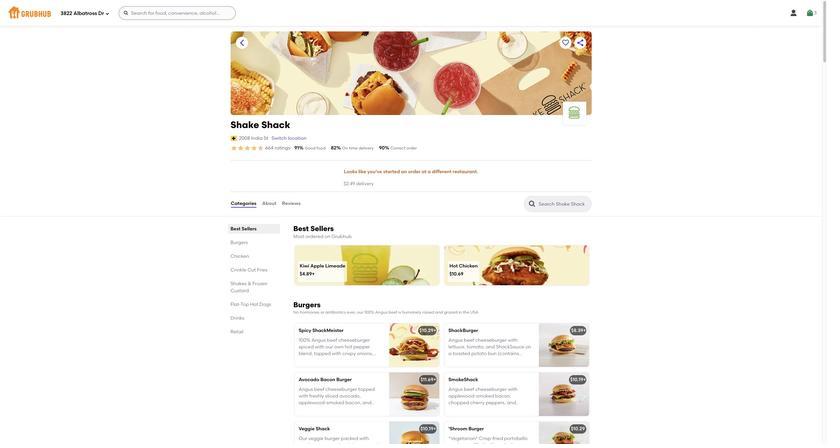 Task type: vqa. For each thing, say whether or not it's contained in the screenshot.
right decadence
no



Task type: locate. For each thing, give the bounding box(es) containing it.
0 horizontal spatial beef
[[327, 337, 337, 343]]

started
[[383, 169, 400, 175]]

burgers down best sellers
[[231, 240, 248, 245]]

and inside burgers no hormones or antibiotics ever, our 100% angus beef is humanely raised and grazed in the usa
[[435, 310, 443, 315]]

0 horizontal spatial $10.19 +
[[421, 426, 436, 432]]

1 horizontal spatial a
[[449, 351, 452, 357]]

664
[[265, 145, 274, 151]]

chicken inside "hot chicken $10.69"
[[459, 263, 478, 269]]

shack
[[261, 119, 290, 130], [316, 426, 330, 432]]

1 horizontal spatial hot
[[450, 263, 458, 269]]

reviews button
[[282, 192, 301, 216]]

best sellers most ordered on grubhub
[[294, 224, 352, 239]]

1 vertical spatial $10.19
[[421, 426, 434, 432]]

shakes & frozen custard tab
[[231, 280, 277, 294]]

100% right ever, on the bottom of page
[[364, 310, 374, 315]]

shake shack
[[231, 119, 290, 130]]

sellers
[[311, 224, 334, 233], [242, 226, 257, 232]]

angus down spicy shackmeister
[[312, 337, 326, 343]]

0 vertical spatial 100%
[[364, 310, 374, 315]]

0 vertical spatial $10.19 +
[[571, 377, 586, 383]]

with up the shacksauce
[[508, 337, 518, 343]]

best up most
[[294, 224, 309, 233]]

in
[[459, 310, 462, 315]]

0 horizontal spatial on
[[325, 234, 331, 239]]

star icon image
[[231, 145, 237, 152], [237, 145, 244, 152], [244, 145, 251, 152], [251, 145, 257, 152], [257, 145, 264, 152], [257, 145, 264, 152]]

svg image
[[790, 9, 798, 17], [806, 9, 814, 17], [123, 10, 129, 16], [105, 12, 109, 16]]

and down onions,
[[356, 358, 365, 363]]

1 vertical spatial hot
[[250, 302, 258, 307]]

different
[[432, 169, 452, 175]]

apple
[[311, 263, 324, 269]]

+
[[312, 271, 315, 277], [434, 328, 436, 334], [583, 328, 586, 334], [434, 377, 436, 383], [583, 377, 586, 383], [434, 426, 436, 432]]

flat-top hot dogs tab
[[231, 301, 277, 308]]

1 horizontal spatial $10.29
[[571, 426, 585, 432]]

and inside 100% angus beef cheeseburger spiced with our own hot pepper blend, topped with crispy onions, chopped cherry peppers and shacksauce.
[[356, 358, 365, 363]]

beef up tomato,
[[464, 337, 474, 343]]

$11.69 +
[[421, 377, 436, 383]]

time
[[349, 146, 358, 151]]

1 horizontal spatial beef
[[389, 310, 397, 315]]

1 horizontal spatial $10.19 +
[[571, 377, 586, 383]]

good food
[[305, 146, 326, 151]]

$10.19
[[571, 377, 583, 383], [421, 426, 434, 432]]

on right the shacksauce
[[526, 344, 531, 350]]

0 vertical spatial delivery
[[359, 146, 374, 151]]

angus
[[375, 310, 388, 315], [312, 337, 326, 343], [449, 337, 463, 343]]

switch location button
[[271, 135, 307, 142]]

0 vertical spatial with
[[508, 337, 518, 343]]

1 vertical spatial chicken
[[459, 263, 478, 269]]

1 vertical spatial shack
[[316, 426, 330, 432]]

1 cheeseburger from the left
[[339, 337, 370, 343]]

angus left is
[[375, 310, 388, 315]]

burgers inside burgers tab
[[231, 240, 248, 245]]

sellers for best sellers
[[242, 226, 257, 232]]

1 horizontal spatial $10.19
[[571, 377, 583, 383]]

1 horizontal spatial best
[[294, 224, 309, 233]]

0 vertical spatial burgers
[[231, 240, 248, 245]]

0 vertical spatial $10.19
[[571, 377, 583, 383]]

2 horizontal spatial with
[[508, 337, 518, 343]]

a down lettuce,
[[449, 351, 452, 357]]

1 horizontal spatial chicken
[[459, 263, 478, 269]]

hot right top
[[250, 302, 258, 307]]

frozen
[[253, 281, 267, 287]]

1 vertical spatial 100%
[[299, 337, 311, 343]]

0 vertical spatial shack
[[261, 119, 290, 130]]

angus inside angus beef cheeseburger with lettuce, tomato, and shacksauce on a toasted potato bun (contains sesame, eggs, milk, soy, wheat, and gluten)
[[449, 337, 463, 343]]

most
[[294, 234, 304, 239]]

delivery
[[359, 146, 374, 151], [356, 181, 374, 187]]

0 horizontal spatial $10.19
[[421, 426, 434, 432]]

india
[[251, 135, 263, 141]]

+ for avocado bacon burger
[[434, 377, 436, 383]]

smokeshack
[[449, 377, 478, 383]]

burgers inside burgers no hormones or antibiotics ever, our 100% angus beef is humanely raised and grazed in the usa
[[294, 301, 321, 309]]

1 horizontal spatial 100%
[[364, 310, 374, 315]]

1 vertical spatial on
[[526, 344, 531, 350]]

food
[[317, 146, 326, 151]]

best
[[294, 224, 309, 233], [231, 226, 241, 232]]

0 horizontal spatial sellers
[[242, 226, 257, 232]]

usa
[[470, 310, 479, 315]]

our left the "own"
[[326, 344, 333, 350]]

categories
[[231, 201, 257, 207]]

0 vertical spatial a
[[428, 169, 431, 175]]

0 horizontal spatial angus
[[312, 337, 326, 343]]

&
[[248, 281, 251, 287]]

no
[[294, 310, 299, 315]]

sellers up burgers tab
[[242, 226, 257, 232]]

chicken up $10.69
[[459, 263, 478, 269]]

0 horizontal spatial 100%
[[299, 337, 311, 343]]

cheeseburger up hot
[[339, 337, 370, 343]]

drinks tab
[[231, 315, 277, 322]]

664 ratings
[[265, 145, 291, 151]]

grazed
[[444, 310, 458, 315]]

a right at
[[428, 169, 431, 175]]

retail tab
[[231, 328, 277, 335]]

1 horizontal spatial sellers
[[311, 224, 334, 233]]

1 horizontal spatial burgers
[[294, 301, 321, 309]]

burgers up hormones
[[294, 301, 321, 309]]

1 vertical spatial a
[[449, 351, 452, 357]]

on inside best sellers most ordered on grubhub
[[325, 234, 331, 239]]

order left at
[[408, 169, 421, 175]]

$2.49
[[344, 181, 355, 187]]

burgers for burgers no hormones or antibiotics ever, our 100% angus beef is humanely raised and grazed in the usa
[[294, 301, 321, 309]]

$10.29 for $10.29 +
[[420, 328, 434, 334]]

wheat,
[[503, 358, 519, 363]]

0 vertical spatial chicken
[[231, 253, 249, 259]]

hot up $10.69
[[450, 263, 458, 269]]

burger
[[337, 377, 352, 383], [469, 426, 484, 432]]

1 vertical spatial our
[[326, 344, 333, 350]]

albatross
[[73, 10, 97, 16]]

$10.69
[[450, 271, 464, 277]]

0 vertical spatial burger
[[337, 377, 352, 383]]

1 horizontal spatial cheeseburger
[[476, 337, 507, 343]]

with up topped
[[315, 344, 325, 350]]

2 vertical spatial with
[[332, 351, 341, 357]]

0 horizontal spatial burgers
[[231, 240, 248, 245]]

0 horizontal spatial shack
[[261, 119, 290, 130]]

0 horizontal spatial chicken
[[231, 253, 249, 259]]

1 horizontal spatial shack
[[316, 426, 330, 432]]

100%
[[364, 310, 374, 315], [299, 337, 311, 343]]

1 vertical spatial burgers
[[294, 301, 321, 309]]

beef up the "own"
[[327, 337, 337, 343]]

our inside 100% angus beef cheeseburger spiced with our own hot pepper blend, topped with crispy onions, chopped cherry peppers and shacksauce.
[[326, 344, 333, 350]]

shake
[[231, 119, 259, 130]]

beef left is
[[389, 310, 397, 315]]

3 button
[[806, 7, 817, 19]]

1 horizontal spatial our
[[357, 310, 363, 315]]

our inside burgers no hormones or antibiotics ever, our 100% angus beef is humanely raised and grazed in the usa
[[357, 310, 363, 315]]

on right the ordered
[[325, 234, 331, 239]]

2 horizontal spatial angus
[[449, 337, 463, 343]]

reviews
[[282, 201, 301, 207]]

beef inside 100% angus beef cheeseburger spiced with our own hot pepper blend, topped with crispy onions, chopped cherry peppers and shacksauce.
[[327, 337, 337, 343]]

2 cheeseburger from the left
[[476, 337, 507, 343]]

burgers
[[231, 240, 248, 245], [294, 301, 321, 309]]

0 horizontal spatial with
[[315, 344, 325, 350]]

lettuce,
[[449, 344, 466, 350]]

best inside best sellers tab
[[231, 226, 241, 232]]

0 horizontal spatial cheeseburger
[[339, 337, 370, 343]]

humanely
[[402, 310, 422, 315]]

looks
[[344, 169, 357, 175]]

beef inside burgers no hormones or antibiotics ever, our 100% angus beef is humanely raised and grazed in the usa
[[389, 310, 397, 315]]

0 vertical spatial our
[[357, 310, 363, 315]]

$8.39
[[571, 328, 583, 334]]

burger right bacon
[[337, 377, 352, 383]]

'shroom
[[449, 426, 468, 432]]

order right correct
[[407, 146, 417, 151]]

burger right 'shroom
[[469, 426, 484, 432]]

delivery right time
[[359, 146, 374, 151]]

best up burgers tab
[[231, 226, 241, 232]]

milk,
[[482, 358, 492, 363]]

0 horizontal spatial our
[[326, 344, 333, 350]]

2 horizontal spatial beef
[[464, 337, 474, 343]]

with
[[508, 337, 518, 343], [315, 344, 325, 350], [332, 351, 341, 357]]

1 vertical spatial $10.29
[[571, 426, 585, 432]]

0 vertical spatial on
[[325, 234, 331, 239]]

our for burgers
[[357, 310, 363, 315]]

82
[[331, 145, 337, 151]]

angus up lettuce,
[[449, 337, 463, 343]]

100% up spiced
[[299, 337, 311, 343]]

shakes & frozen custard
[[231, 281, 267, 294]]

91
[[295, 145, 299, 151]]

shackmeister
[[313, 328, 344, 334]]

1 horizontal spatial angus
[[375, 310, 388, 315]]

90
[[379, 145, 385, 151]]

0 horizontal spatial a
[[428, 169, 431, 175]]

on
[[325, 234, 331, 239], [526, 344, 531, 350]]

soy,
[[494, 358, 502, 363]]

angus inside 100% angus beef cheeseburger spiced with our own hot pepper blend, topped with crispy onions, chopped cherry peppers and shacksauce.
[[312, 337, 326, 343]]

0 horizontal spatial $10.29
[[420, 328, 434, 334]]

1 horizontal spatial on
[[526, 344, 531, 350]]

shack up switch
[[261, 119, 290, 130]]

hot
[[450, 263, 458, 269], [250, 302, 258, 307]]

sellers up the ordered
[[311, 224, 334, 233]]

cut
[[248, 267, 256, 273]]

shack for veggie shack
[[316, 426, 330, 432]]

0 horizontal spatial hot
[[250, 302, 258, 307]]

cheeseburger inside angus beef cheeseburger with lettuce, tomato, and shacksauce on a toasted potato bun (contains sesame, eggs, milk, soy, wheat, and gluten)
[[476, 337, 507, 343]]

shack right the veggie
[[316, 426, 330, 432]]

switch location
[[272, 135, 307, 141]]

delivery down like
[[356, 181, 374, 187]]

hormones
[[300, 310, 320, 315]]

(contains
[[498, 351, 519, 357]]

potato
[[472, 351, 487, 357]]

sellers inside best sellers most ordered on grubhub
[[311, 224, 334, 233]]

spiced
[[299, 344, 314, 350]]

is
[[398, 310, 401, 315]]

burgers no hormones or antibiotics ever, our 100% angus beef is humanely raised and grazed in the usa
[[294, 301, 479, 315]]

with down the "own"
[[332, 351, 341, 357]]

$10.29
[[420, 328, 434, 334], [571, 426, 585, 432]]

0 horizontal spatial burger
[[337, 377, 352, 383]]

and right the raised
[[435, 310, 443, 315]]

0 vertical spatial hot
[[450, 263, 458, 269]]

+ inside kiwi apple limeade $4.89 +
[[312, 271, 315, 277]]

chicken up crinkle at the left bottom of page
[[231, 253, 249, 259]]

+ for veggie shack
[[434, 426, 436, 432]]

shake shack logo image
[[563, 102, 587, 125]]

crinkle
[[231, 267, 247, 273]]

hot inside "hot chicken $10.69"
[[450, 263, 458, 269]]

best inside best sellers most ordered on grubhub
[[294, 224, 309, 233]]

$10.19 + for veggie shack
[[421, 426, 436, 432]]

shackburger image
[[539, 324, 589, 367]]

1 vertical spatial order
[[408, 169, 421, 175]]

top
[[241, 302, 249, 307]]

veggie shack
[[299, 426, 330, 432]]

sellers inside best sellers tab
[[242, 226, 257, 232]]

bacon
[[321, 377, 335, 383]]

spicy shackmeister
[[299, 328, 344, 334]]

and right wheat, on the bottom right of page
[[520, 358, 529, 363]]

2008 india st
[[239, 135, 268, 141]]

our right ever, on the bottom of page
[[357, 310, 363, 315]]

1 vertical spatial $10.19 +
[[421, 426, 436, 432]]

0 horizontal spatial best
[[231, 226, 241, 232]]

retail
[[231, 329, 244, 335]]

cheeseburger up bun
[[476, 337, 507, 343]]

hot inside flat-top hot dogs tab
[[250, 302, 258, 307]]

$4.89
[[300, 271, 312, 277]]

0 vertical spatial $10.29
[[420, 328, 434, 334]]

'shroom burger image
[[539, 422, 589, 444]]

hot chicken $10.69
[[450, 263, 478, 277]]

1 horizontal spatial burger
[[469, 426, 484, 432]]



Task type: describe. For each thing, give the bounding box(es) containing it.
shack for shake shack
[[261, 119, 290, 130]]

bun
[[488, 351, 497, 357]]

restaurant.
[[453, 169, 478, 175]]

an
[[401, 169, 407, 175]]

onions,
[[357, 351, 373, 357]]

share icon image
[[576, 39, 585, 47]]

shacksauce
[[496, 344, 525, 350]]

crinkle cut fries
[[231, 267, 268, 273]]

chicken inside the chicken tab
[[231, 253, 249, 259]]

sellers for best sellers most ordered on grubhub
[[311, 224, 334, 233]]

$10.29 +
[[420, 328, 436, 334]]

and up bun
[[486, 344, 495, 350]]

avocado bacon burger
[[299, 377, 352, 383]]

pepper
[[354, 344, 370, 350]]

veggie
[[299, 426, 315, 432]]

ratings
[[275, 145, 291, 151]]

+ for smokeshack
[[583, 377, 586, 383]]

$11.69
[[421, 377, 434, 383]]

limeade
[[325, 263, 346, 269]]

location
[[288, 135, 307, 141]]

2008
[[239, 135, 250, 141]]

$10.19 + for smokeshack
[[571, 377, 586, 383]]

search icon image
[[528, 200, 536, 208]]

$2.49 delivery
[[344, 181, 374, 187]]

categories button
[[231, 192, 257, 216]]

best sellers
[[231, 226, 257, 232]]

2008 india st button
[[239, 135, 269, 142]]

a inside angus beef cheeseburger with lettuce, tomato, and shacksauce on a toasted potato bun (contains sesame, eggs, milk, soy, wheat, and gluten)
[[449, 351, 452, 357]]

topped
[[314, 351, 331, 357]]

dr
[[98, 10, 104, 16]]

100% inside 100% angus beef cheeseburger spiced with our own hot pepper blend, topped with crispy onions, chopped cherry peppers and shacksauce.
[[299, 337, 311, 343]]

on inside angus beef cheeseburger with lettuce, tomato, and shacksauce on a toasted potato bun (contains sesame, eggs, milk, soy, wheat, and gluten)
[[526, 344, 531, 350]]

flat-
[[231, 302, 241, 307]]

crinkle cut fries tab
[[231, 266, 277, 273]]

angus beef cheeseburger with lettuce, tomato, and shacksauce on a toasted potato bun (contains sesame, eggs, milk, soy, wheat, and gluten)
[[449, 337, 531, 370]]

100% inside burgers no hormones or antibiotics ever, our 100% angus beef is humanely raised and grazed in the usa
[[364, 310, 374, 315]]

flat-top hot dogs
[[231, 302, 271, 307]]

drinks
[[231, 315, 244, 321]]

'shroom burger
[[449, 426, 484, 432]]

caret left icon image
[[238, 39, 246, 47]]

best sellers tab
[[231, 225, 277, 232]]

Search Shake Shack search field
[[538, 201, 590, 207]]

good
[[305, 146, 316, 151]]

1 vertical spatial delivery
[[356, 181, 374, 187]]

fries
[[257, 267, 268, 273]]

the
[[463, 310, 469, 315]]

spicy
[[299, 328, 311, 334]]

sesame,
[[449, 358, 468, 363]]

spicy shackmeister image
[[389, 324, 439, 367]]

save this restaurant image
[[562, 39, 570, 47]]

1 vertical spatial with
[[315, 344, 325, 350]]

1 vertical spatial burger
[[469, 426, 484, 432]]

looks like you've started an order at a different restaurant. button
[[344, 165, 479, 179]]

100% angus beef cheeseburger spiced with our own hot pepper blend, topped with crispy onions, chopped cherry peppers and shacksauce.
[[299, 337, 373, 370]]

hot
[[345, 344, 352, 350]]

about button
[[262, 192, 277, 216]]

svg image inside 3 button
[[806, 9, 814, 17]]

antibiotics
[[325, 310, 346, 315]]

1 horizontal spatial with
[[332, 351, 341, 357]]

at
[[422, 169, 427, 175]]

peppers
[[336, 358, 355, 363]]

st
[[264, 135, 268, 141]]

kiwi apple limeade $4.89 +
[[300, 263, 346, 277]]

$10.19 for veggie shack
[[421, 426, 434, 432]]

best for best sellers
[[231, 226, 241, 232]]

Search for food, convenience, alcohol... search field
[[119, 6, 236, 20]]

beef inside angus beef cheeseburger with lettuce, tomato, and shacksauce on a toasted potato bun (contains sesame, eggs, milk, soy, wheat, and gluten)
[[464, 337, 474, 343]]

correct
[[391, 146, 406, 151]]

on time delivery
[[342, 146, 374, 151]]

avocado
[[299, 377, 319, 383]]

+ for spicy shackmeister
[[434, 328, 436, 334]]

about
[[262, 201, 276, 207]]

our for 100%
[[326, 344, 333, 350]]

chopped
[[299, 358, 319, 363]]

0 vertical spatial order
[[407, 146, 417, 151]]

own
[[334, 344, 344, 350]]

chicken tab
[[231, 253, 277, 260]]

$10.19 for smokeshack
[[571, 377, 583, 383]]

crispy
[[343, 351, 356, 357]]

angus inside burgers no hormones or antibiotics ever, our 100% angus beef is humanely raised and grazed in the usa
[[375, 310, 388, 315]]

with inside angus beef cheeseburger with lettuce, tomato, and shacksauce on a toasted potato bun (contains sesame, eggs, milk, soy, wheat, and gluten)
[[508, 337, 518, 343]]

$8.39 +
[[571, 328, 586, 334]]

eggs,
[[469, 358, 481, 363]]

grubhub
[[332, 234, 352, 239]]

gluten)
[[449, 364, 465, 370]]

you've
[[368, 169, 382, 175]]

cheeseburger inside 100% angus beef cheeseburger spiced with our own hot pepper blend, topped with crispy onions, chopped cherry peppers and shacksauce.
[[339, 337, 370, 343]]

correct order
[[391, 146, 417, 151]]

toasted
[[453, 351, 470, 357]]

shakes
[[231, 281, 247, 287]]

burgers for burgers
[[231, 240, 248, 245]]

smokeshack image
[[539, 373, 589, 416]]

$10.29 for $10.29
[[571, 426, 585, 432]]

blend,
[[299, 351, 313, 357]]

save this restaurant button
[[560, 37, 572, 49]]

best for best sellers most ordered on grubhub
[[294, 224, 309, 233]]

+ for shackburger
[[583, 328, 586, 334]]

looks like you've started an order at a different restaurant.
[[344, 169, 478, 175]]

ever,
[[347, 310, 356, 315]]

or
[[321, 310, 325, 315]]

on
[[342, 146, 348, 151]]

veggie shack image
[[389, 422, 439, 444]]

a inside button
[[428, 169, 431, 175]]

custard
[[231, 288, 249, 294]]

dogs
[[259, 302, 271, 307]]

3822
[[61, 10, 72, 16]]

switch
[[272, 135, 287, 141]]

ordered
[[306, 234, 324, 239]]

subscription pass image
[[231, 136, 237, 141]]

main navigation navigation
[[0, 0, 822, 26]]

kiwi
[[300, 263, 309, 269]]

burgers tab
[[231, 239, 277, 246]]

order inside button
[[408, 169, 421, 175]]

avocado bacon burger image
[[389, 373, 439, 416]]



